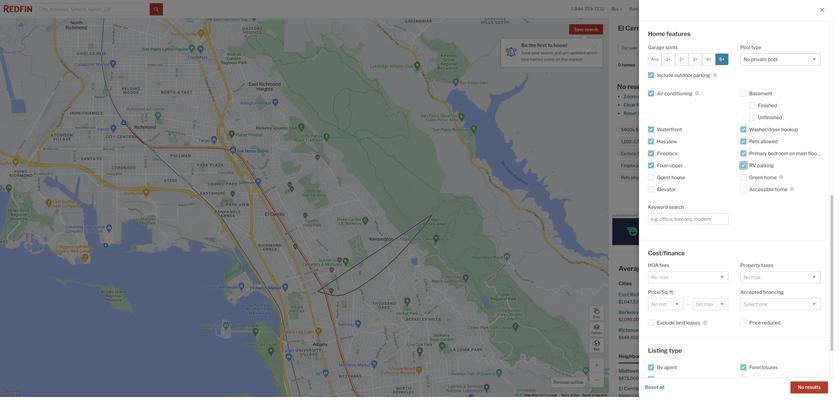 Task type: locate. For each thing, give the bounding box(es) containing it.
listing type
[[649, 348, 683, 355]]

conditioning
[[665, 91, 693, 97], [779, 151, 804, 157]]

0 vertical spatial map
[[594, 348, 600, 352]]

studio+ / 4+ ba button
[[740, 42, 780, 54]]

homes right '0'
[[623, 63, 636, 68]]

view for has view
[[667, 139, 678, 145]]

for down east richmond heights homes for sale $1,047,500
[[657, 310, 663, 316]]

0 vertical spatial exclude
[[622, 151, 637, 157]]

keyword
[[649, 205, 669, 210]]

1+
[[667, 57, 671, 62]]

studio+
[[744, 45, 759, 51], [666, 127, 681, 133]]

townhouse,
[[730, 127, 754, 133]]

richmond
[[631, 293, 654, 298], [619, 328, 642, 334], [722, 369, 745, 375]]

1 horizontal spatial bedroom
[[769, 151, 789, 157]]

0 horizontal spatial type
[[670, 348, 683, 355]]

1 horizontal spatial all
[[660, 385, 665, 391]]

1 horizontal spatial fireplace
[[658, 151, 678, 157]]

terms
[[561, 394, 570, 398]]

1 horizontal spatial main
[[797, 151, 808, 157]]

remove 1,100-2,750 sq. ft. image
[[661, 140, 664, 144]]

map for map
[[594, 348, 600, 352]]

0 vertical spatial save
[[575, 27, 584, 32]]

draw button
[[590, 306, 605, 321]]

studio+ left /
[[744, 45, 759, 51]]

1,100-2,750 sq. ft.
[[622, 139, 657, 145]]

1 horizontal spatial pets allowed
[[750, 139, 779, 145]]

exclude for exclude 55+ communities
[[622, 151, 637, 157]]

City, Address, School, Agent, ZIP search field
[[36, 3, 150, 15]]

0 horizontal spatial conditioning
[[665, 91, 693, 97]]

1 vertical spatial washer/dryer hookup
[[663, 176, 706, 181]]

accessible
[[750, 187, 774, 193]]

report inside button
[[818, 215, 827, 218]]

updated
[[570, 50, 586, 55]]

0 horizontal spatial search
[[541, 50, 554, 55]]

0 horizontal spatial allowed
[[631, 176, 647, 181]]

el
[[619, 24, 625, 32], [702, 265, 708, 273], [619, 387, 624, 393]]

on inside the save your search and get updated when new homes come on the market.
[[556, 57, 561, 62]]

to inside zoom out clear the map boundary reset all filters or remove one of your filters below to see more homes
[[738, 111, 742, 117]]

option group
[[649, 53, 729, 65]]

homes inside 'homes for sale $629,000'
[[739, 293, 755, 298]]

0 vertical spatial type
[[752, 45, 762, 50]]

no right only
[[799, 385, 805, 391]]

sale
[[630, 45, 638, 51], [698, 293, 707, 298], [763, 293, 772, 298], [665, 310, 674, 316], [773, 310, 782, 316], [667, 328, 676, 334], [664, 369, 673, 375], [786, 369, 795, 375], [677, 387, 686, 393]]

search up e.g. office, balcony, modern text box
[[670, 205, 685, 210]]

0 vertical spatial studio+
[[744, 45, 759, 51]]

data
[[532, 394, 538, 398]]

2 filters from the left
[[709, 111, 722, 117]]

save search button
[[570, 24, 604, 35]]

1 vertical spatial your
[[698, 111, 708, 117]]

cerrito, up cities heading
[[710, 265, 733, 273]]

main left floor
[[797, 151, 808, 157]]

0
[[619, 63, 622, 68]]

5+ for 5+
[[720, 57, 725, 62]]

home
[[765, 175, 778, 181], [776, 187, 788, 193], [647, 265, 665, 273]]

option group containing any
[[649, 53, 729, 65]]

view right the remove 1,100-2,750 sq. ft. icon on the right top of the page
[[667, 139, 678, 145]]

reset
[[624, 111, 637, 117], [646, 385, 659, 391]]

2 horizontal spatial search
[[670, 205, 685, 210]]

4+ radio
[[703, 53, 716, 65]]

1 vertical spatial no results
[[799, 385, 822, 391]]

hookup right house
[[691, 176, 706, 181]]

for sale button
[[619, 42, 649, 54]]

map right a
[[595, 394, 601, 398]]

no results up zoom out 'button'
[[618, 83, 650, 91]]

list box down financing
[[741, 299, 821, 311]]

1 vertical spatial richmond
[[619, 328, 642, 334]]

0 horizontal spatial reset
[[624, 111, 637, 117]]

$400k-$4.5m inside $400k-$4.5m button
[[655, 45, 684, 51]]

search inside button
[[585, 27, 599, 32]]

washer/dryer hookup down unfinished at the right
[[750, 127, 799, 133]]

0 horizontal spatial map
[[525, 394, 531, 398]]

primary up guest
[[656, 163, 671, 169]]

2,750
[[634, 139, 645, 145]]

for up —
[[690, 293, 697, 298]]

0 vertical spatial fixer-
[[765, 139, 776, 145]]

remove exclude 55+ communities image
[[676, 152, 679, 156]]

market.
[[569, 57, 584, 62]]

homes up '$629,000' at right bottom
[[739, 293, 755, 298]]

save down 844-
[[575, 27, 584, 32]]

0 vertical spatial reset
[[624, 111, 637, 117]]

homes up "price"
[[750, 310, 765, 316]]

1 horizontal spatial pets
[[750, 139, 760, 145]]

zip codes
[[664, 354, 687, 360]]

7732
[[595, 6, 605, 12]]

price/sq.
[[649, 290, 669, 296]]

el right near
[[702, 265, 708, 273]]

5+ up breadcrumbs element
[[722, 176, 727, 181]]

$400k- up 1,100-
[[622, 127, 636, 133]]

list box up financing
[[741, 272, 821, 284]]

0 vertical spatial of
[[692, 111, 697, 117]]

fixer-
[[765, 139, 776, 145], [658, 163, 670, 169]]

0 vertical spatial 5+
[[720, 57, 725, 62]]

rv down contract/pending
[[735, 151, 741, 157]]

be the first to know! dialog
[[501, 35, 603, 67]]

to right first
[[548, 43, 553, 48]]

rv parking up remove waterfront image
[[735, 151, 756, 157]]

neighborhoods element
[[619, 349, 655, 364]]

options
[[592, 332, 603, 335]]

el left cerrito
[[619, 387, 624, 393]]

richmond inside east richmond heights homes for sale $1,047,500
[[631, 293, 654, 298]]

homes up —
[[674, 293, 689, 298]]

homes up reset all
[[641, 369, 656, 375]]

codes
[[672, 354, 687, 360]]

1 vertical spatial allowed
[[631, 176, 647, 181]]

1 vertical spatial main
[[697, 163, 706, 169]]

ca up cities heading
[[735, 265, 744, 273]]

washer/dryer hookup down primary bedroom on main on the top right of the page
[[663, 176, 706, 181]]

5+ inside option
[[720, 57, 725, 62]]

the inside zoom out clear the map boundary reset all filters or remove one of your filters below to see more homes
[[637, 102, 645, 108]]

list box for property taxes
[[741, 272, 821, 284]]

1 vertical spatial $400k-$4.5m
[[622, 127, 649, 133]]

washer/dryer hookup
[[750, 127, 799, 133], [663, 176, 706, 181]]

844-
[[575, 6, 585, 12]]

1 horizontal spatial the
[[562, 57, 568, 62]]

of right one
[[692, 111, 697, 117]]

sale up sales
[[786, 369, 795, 375]]

save inside button
[[575, 27, 584, 32]]

0 horizontal spatial map
[[595, 394, 601, 398]]

exclude down the 'annex'
[[750, 377, 768, 383]]

fixer- for uppers
[[765, 139, 776, 145]]

homes inside zoom out clear the map boundary reset all filters or remove one of your filters below to see more homes
[[765, 111, 781, 117]]

0 horizontal spatial of
[[571, 394, 573, 398]]

studio+ inside button
[[744, 45, 759, 51]]

guest house
[[658, 175, 686, 181]]

no up "zoom"
[[618, 83, 627, 91]]

1 horizontal spatial to
[[738, 111, 742, 117]]

$400k- up 1+
[[655, 45, 671, 51]]

for up reduced
[[766, 310, 772, 316]]

your inside the save your search and get updated when new homes come on the market.
[[532, 50, 541, 55]]

0 vertical spatial primary
[[750, 151, 768, 157]]

$400k-$4.5m up 1+ option
[[655, 45, 684, 51]]

•
[[639, 63, 640, 68]]

sale right for
[[630, 45, 638, 51]]

map left data
[[525, 394, 531, 398]]

list box right —
[[694, 299, 729, 311]]

0 horizontal spatial save
[[522, 50, 531, 55]]

0 horizontal spatial fireplace
[[622, 163, 640, 169]]

1 vertical spatial hookup
[[691, 176, 706, 181]]

sale down cities heading
[[698, 293, 707, 298]]

save search
[[575, 27, 599, 32]]

1 horizontal spatial $400k-
[[655, 45, 671, 51]]

sale inside "midtown homes for sale $875,000"
[[664, 369, 673, 375]]

0 horizontal spatial exclude
[[622, 151, 637, 157]]

1 vertical spatial primary
[[656, 163, 671, 169]]

1,100-
[[622, 139, 634, 145]]

richmond inside richmond annex homes for sale $789,000
[[722, 369, 745, 375]]

richmond up $1,047,500
[[631, 293, 654, 298]]

0 vertical spatial no
[[618, 83, 627, 91]]

washer/dryer down upper
[[663, 176, 690, 181]]

studio+ for studio+
[[666, 127, 681, 133]]

no results inside the no results button
[[799, 385, 822, 391]]

berkeley
[[619, 310, 640, 316]]

0 horizontal spatial filters
[[644, 111, 658, 117]]

for down exclude land leases
[[660, 328, 666, 334]]

the inside the save your search and get updated when new homes come on the market.
[[562, 57, 568, 62]]

parking left green
[[728, 176, 743, 181]]

waterfront up has view
[[658, 127, 683, 133]]

spots up 1+ option
[[666, 45, 679, 50]]

homes for sale $629,000
[[722, 293, 772, 305]]

type for listing type
[[670, 348, 683, 355]]

on
[[556, 57, 561, 62], [790, 151, 796, 157], [691, 163, 696, 169]]

for
[[686, 24, 695, 32], [690, 293, 697, 298], [756, 293, 762, 298], [657, 310, 663, 316], [766, 310, 772, 316], [660, 328, 666, 334], [657, 369, 663, 375], [779, 369, 785, 375], [669, 387, 675, 393]]

5+
[[720, 57, 725, 62], [722, 176, 727, 181]]

accepted
[[741, 290, 763, 296]]

ad
[[828, 215, 832, 218]]

rv up green
[[750, 163, 757, 169]]

air down fixer-uppers
[[773, 151, 778, 157]]

property
[[741, 263, 761, 269]]

richmond up $789,000
[[722, 369, 745, 375]]

average
[[619, 265, 646, 273]]

1 horizontal spatial on
[[691, 163, 696, 169]]

1 vertical spatial ca
[[735, 265, 744, 273]]

2 vertical spatial exclude
[[750, 377, 768, 383]]

list box down 'fees'
[[649, 272, 729, 284]]

3+
[[693, 57, 698, 62]]

0 horizontal spatial spots
[[666, 45, 679, 50]]

for inside 'homes for sale $629,000'
[[756, 293, 762, 298]]

results up 'out'
[[628, 83, 650, 91]]

filters down clear the map boundary button
[[644, 111, 658, 117]]

map inside button
[[594, 348, 600, 352]]

bedroom for primary bedroom on main
[[672, 163, 690, 169]]

remove townhouse, land image
[[766, 128, 769, 132]]

homes inside "midtown homes for sale $875,000"
[[641, 369, 656, 375]]

0 horizontal spatial washer/dryer
[[663, 176, 690, 181]]

air conditioning up boundary
[[658, 91, 693, 97]]

cerrito, up for sale "button"
[[626, 24, 650, 32]]

0 vertical spatial main
[[797, 151, 808, 157]]

waterfront
[[658, 127, 683, 133], [723, 163, 745, 169]]

0 horizontal spatial all
[[638, 111, 644, 117]]

0 vertical spatial bedroom
[[769, 151, 789, 157]]

$400k-$4.5m
[[655, 45, 684, 51], [622, 127, 649, 133]]

0 vertical spatial ca
[[651, 24, 661, 32]]

1 vertical spatial type
[[670, 348, 683, 355]]

all down owner
[[660, 385, 665, 391]]

5+ parking spots
[[722, 176, 755, 181]]

fixer-uppers
[[765, 139, 790, 145]]

map
[[594, 348, 600, 352], [525, 394, 531, 398]]

0 vertical spatial land
[[754, 127, 763, 133]]

report
[[818, 215, 827, 218], [583, 394, 592, 398]]

report a map error link
[[583, 394, 608, 398]]

view right have
[[772, 163, 781, 169]]

filters left below
[[709, 111, 722, 117]]

your inside zoom out clear the map boundary reset all filters or remove one of your filters below to see more homes
[[698, 111, 708, 117]]

0 horizontal spatial air
[[658, 91, 664, 97]]

0 vertical spatial el
[[619, 24, 625, 32]]

rv
[[735, 151, 741, 157], [750, 163, 757, 169]]

0 horizontal spatial primary
[[656, 163, 671, 169]]

1 vertical spatial 5+
[[722, 176, 727, 181]]

on down and
[[556, 57, 561, 62]]

ad region
[[613, 218, 832, 246]]

0 vertical spatial the
[[529, 43, 537, 48]]

main right upper
[[697, 163, 706, 169]]

save
[[575, 27, 584, 32], [522, 50, 531, 55]]

2 vertical spatial richmond
[[722, 369, 745, 375]]

1 horizontal spatial search
[[585, 27, 599, 32]]

home right accessible
[[776, 187, 788, 193]]

results inside button
[[806, 385, 822, 391]]

homes inside richmond homes for sale $644,450
[[644, 328, 659, 334]]

homes down berkeley homes for sale $1,095,000
[[644, 328, 659, 334]]

save inside the save your search and get updated when new homes come on the market.
[[522, 50, 531, 55]]

primary for primary bedroom on main floor
[[750, 151, 768, 157]]

for left agent on the right bottom of the page
[[657, 369, 663, 375]]

pets allowed down 55+
[[622, 176, 647, 181]]

3+ radio
[[689, 53, 703, 65]]

ft. right sq.
[[653, 139, 657, 145]]

1 vertical spatial by
[[658, 377, 664, 383]]

1 vertical spatial home
[[776, 187, 788, 193]]

the
[[529, 43, 537, 48], [562, 57, 568, 62], [637, 102, 645, 108]]

homes inside kensington homes for sale $1,849,000
[[750, 310, 765, 316]]

save up new
[[522, 50, 531, 55]]

1 vertical spatial exclude
[[658, 321, 675, 326]]

for down owner
[[669, 387, 675, 393]]

kensington homes for sale $1,849,000
[[722, 310, 782, 323]]

studio+ up has view
[[666, 127, 681, 133]]

0 vertical spatial your
[[532, 50, 541, 55]]

keyword search
[[649, 205, 685, 210]]

for inside "midtown homes for sale $875,000"
[[657, 369, 663, 375]]

spots
[[666, 45, 679, 50], [744, 176, 755, 181]]

richmond inside richmond homes for sale $644,450
[[619, 328, 642, 334]]

0 horizontal spatial main
[[697, 163, 706, 169]]

land left remove townhouse, land image
[[754, 127, 763, 133]]

2 horizontal spatial the
[[637, 102, 645, 108]]

0 vertical spatial all
[[638, 111, 644, 117]]

parking up remove waterfront image
[[742, 151, 756, 157]]

of
[[692, 111, 697, 117], [571, 394, 573, 398]]

bedroom
[[769, 151, 789, 157], [672, 163, 690, 169]]

save for save your search and get updated when new homes come on the market.
[[522, 50, 531, 55]]

0 vertical spatial search
[[585, 27, 599, 32]]

fixer- for upper
[[658, 163, 670, 169]]

elevator
[[658, 187, 676, 193]]

be
[[522, 43, 528, 48]]

2 by from the top
[[658, 377, 664, 383]]

homes right new
[[531, 57, 544, 62]]

$4.5m left remove $400k-$4.5m "image"
[[636, 127, 649, 133]]

$1,849,000
[[722, 318, 746, 323]]

0 horizontal spatial $4.5m
[[636, 127, 649, 133]]

studio+ for studio+ / 4+ ba
[[744, 45, 759, 51]]

homes down the finished
[[765, 111, 781, 117]]

homes up exclude short sales
[[762, 369, 778, 375]]

0 vertical spatial conditioning
[[665, 91, 693, 97]]

sale up owner
[[664, 369, 673, 375]]

1 horizontal spatial $400k-$4.5m
[[655, 45, 684, 51]]

google image
[[2, 390, 21, 398]]

by for by owner (fsbo)
[[658, 377, 664, 383]]

1 vertical spatial bedroom
[[672, 163, 690, 169]]

1 horizontal spatial hookup
[[782, 127, 799, 133]]

search inside the save your search and get updated when new homes come on the market.
[[541, 50, 554, 55]]

reduced
[[763, 321, 781, 326]]

the down get
[[562, 57, 568, 62]]

only
[[783, 389, 792, 395]]

remove coming soon, under contract/pending image
[[752, 140, 755, 144]]

report for report ad
[[818, 215, 827, 218]]

financing
[[764, 290, 785, 296]]

fixer-upper
[[658, 163, 684, 169]]

home for accessible
[[776, 187, 788, 193]]

sale right accepted
[[763, 293, 772, 298]]

1 horizontal spatial view
[[772, 163, 781, 169]]

2 vertical spatial home
[[647, 265, 665, 273]]

filters
[[644, 111, 658, 117], [709, 111, 722, 117]]

0 vertical spatial richmond
[[631, 293, 654, 298]]

homes up $1,095,000
[[641, 310, 656, 316]]

el for el cerrito, ca homes for sale
[[619, 24, 625, 32]]

remove outline button
[[552, 378, 586, 388]]

for
[[623, 45, 629, 51]]

exclude for exclude short sales
[[750, 377, 768, 383]]

1 vertical spatial studio+
[[666, 127, 681, 133]]

0 vertical spatial washer/dryer
[[750, 127, 781, 133]]

list box down ba
[[741, 53, 821, 65]]

for inside richmond homes for sale $644,450
[[660, 328, 666, 334]]

$400k-$4.5m up 1,100-2,750 sq. ft.
[[622, 127, 649, 133]]

exclude down 1,100-
[[622, 151, 637, 157]]

sale down by owner (fsbo)
[[677, 387, 686, 393]]

1 vertical spatial cerrito,
[[710, 265, 733, 273]]

0 horizontal spatial report
[[583, 394, 592, 398]]

search up come
[[541, 50, 554, 55]]

report left ad
[[818, 215, 827, 218]]

home right remove 5+ parking spots image
[[765, 175, 778, 181]]

sale down exclude land leases
[[667, 328, 676, 334]]

know!
[[554, 43, 568, 48]]

accessible home
[[750, 187, 788, 193]]

for left financing
[[756, 293, 762, 298]]

exclude up richmond homes for sale $644,450
[[658, 321, 675, 326]]

use
[[574, 394, 579, 398]]

4+ inside button
[[763, 45, 768, 51]]

exclude 55+ communities
[[622, 151, 672, 157]]

primary down remove coming soon, under contract/pending image
[[750, 151, 768, 157]]

1 horizontal spatial waterfront
[[723, 163, 745, 169]]

search for keyword search
[[670, 205, 685, 210]]

bedroom up house
[[672, 163, 690, 169]]

el up for
[[619, 24, 625, 32]]

cities heading
[[619, 281, 825, 288]]

has
[[658, 139, 666, 145]]

rv parking down 'remove rv parking' icon
[[750, 163, 775, 169]]

exclude for exclude land leases
[[658, 321, 675, 326]]

$875,000
[[619, 377, 639, 382]]

$644,450
[[619, 336, 639, 341]]

fireplace down 55+
[[622, 163, 640, 169]]

reset all filters button
[[624, 111, 658, 117]]

0 horizontal spatial 4+
[[707, 57, 712, 62]]

come
[[545, 57, 555, 62]]

fireplace
[[658, 151, 678, 157], [622, 163, 640, 169]]

1 horizontal spatial of
[[692, 111, 697, 117]]

richmond homes for sale $644,450
[[619, 328, 676, 341]]

5+ right 4+ "radio"
[[720, 57, 725, 62]]

map
[[646, 102, 656, 108], [595, 394, 601, 398]]

primary for primary bedroom on main
[[656, 163, 671, 169]]

land left leases
[[676, 321, 686, 326]]

homes inside the save your search and get updated when new homes come on the market.
[[531, 57, 544, 62]]

sale up reduced
[[773, 310, 782, 316]]

of left use
[[571, 394, 573, 398]]

1 horizontal spatial 4+
[[763, 45, 768, 51]]

no results right only
[[799, 385, 822, 391]]

map down options
[[594, 348, 600, 352]]

home down the cost/finance
[[647, 265, 665, 273]]

1 horizontal spatial exclude
[[658, 321, 675, 326]]

for inside berkeley homes for sale $1,095,000
[[657, 310, 663, 316]]

report for report a map error
[[583, 394, 592, 398]]

sale inside "button"
[[630, 45, 638, 51]]

0 vertical spatial waterfront
[[658, 127, 683, 133]]

list box
[[741, 53, 821, 65], [649, 272, 729, 284], [741, 272, 821, 284], [649, 299, 684, 311], [694, 299, 729, 311], [741, 299, 821, 311]]

1 by from the top
[[658, 365, 664, 371]]

0 vertical spatial air conditioning
[[658, 91, 693, 97]]



Task type: describe. For each thing, give the bounding box(es) containing it.
remove air conditioning image
[[807, 152, 810, 156]]

agent
[[665, 365, 678, 371]]

sale inside 'homes for sale $629,000'
[[763, 293, 772, 298]]

advertisement
[[613, 214, 638, 218]]

map region
[[0, 13, 621, 398]]

0 vertical spatial fireplace
[[658, 151, 678, 157]]

taxes
[[762, 263, 774, 269]]

sales
[[782, 377, 793, 383]]

map for map data ©2023 google
[[525, 394, 531, 398]]

759-
[[585, 6, 595, 12]]

east richmond heights homes for sale $1,047,500
[[619, 293, 707, 305]]

home for green
[[765, 175, 778, 181]]

e.g. office, balcony, modern text field
[[651, 217, 726, 222]]

list box for hoa fees
[[649, 272, 729, 284]]

1 vertical spatial el
[[702, 265, 708, 273]]

el cerrito, ca homes for sale
[[619, 24, 710, 32]]

main for primary bedroom on main floor
[[797, 151, 808, 157]]

average home prices near el cerrito, ca
[[619, 265, 744, 273]]

all inside zoom out clear the map boundary reset all filters or remove one of your filters below to see more homes
[[638, 111, 644, 117]]

el for el cerrito hills homes for sale
[[619, 387, 624, 393]]

finished
[[759, 103, 778, 109]]

0 horizontal spatial $400k-$4.5m
[[622, 127, 649, 133]]

1 vertical spatial waterfront
[[723, 163, 745, 169]]

remove outline
[[554, 381, 584, 386]]

fees
[[660, 263, 670, 269]]

1 vertical spatial of
[[571, 394, 573, 398]]

remove
[[665, 111, 682, 117]]

terms of use link
[[561, 394, 579, 398]]

annex
[[746, 369, 761, 375]]

heights
[[655, 293, 673, 298]]

1 vertical spatial rv
[[750, 163, 757, 169]]

0 vertical spatial pets allowed
[[750, 139, 779, 145]]

homes inside 0 homes •
[[623, 63, 636, 68]]

sale inside richmond homes for sale $644,450
[[667, 328, 676, 334]]

one
[[683, 111, 691, 117]]

homes inside richmond annex homes for sale $789,000
[[762, 369, 778, 375]]

0 horizontal spatial ft.
[[653, 139, 657, 145]]

options button
[[590, 323, 605, 338]]

list box down heights
[[649, 299, 684, 311]]

studio+ / 4+ ba
[[744, 45, 774, 51]]

east
[[619, 293, 630, 298]]

$1,047,500
[[619, 300, 642, 305]]

2+ radio
[[676, 53, 689, 65]]

0 vertical spatial hookup
[[782, 127, 799, 133]]

4+ inside "radio"
[[707, 57, 712, 62]]

5+ for 5+ parking spots
[[722, 176, 727, 181]]

price reduced
[[750, 321, 781, 326]]

0 horizontal spatial waterfront
[[658, 127, 683, 133]]

0 vertical spatial rv
[[735, 151, 741, 157]]

redfin
[[750, 389, 765, 395]]

reset inside button
[[646, 385, 659, 391]]

homes right hills
[[653, 387, 668, 393]]

land for townhouse,
[[754, 127, 763, 133]]

features
[[667, 30, 691, 38]]

be the first to know!
[[522, 43, 568, 48]]

1 vertical spatial pets allowed
[[622, 176, 647, 181]]

0 vertical spatial cerrito,
[[626, 24, 650, 32]]

list box for pool type
[[741, 53, 821, 65]]

land for exclude
[[676, 321, 686, 326]]

green home
[[750, 175, 778, 181]]

owner
[[665, 377, 679, 383]]

green
[[750, 175, 764, 181]]

guest
[[658, 175, 671, 181]]

parking up green home
[[758, 163, 775, 169]]

redfin listings only
[[750, 389, 792, 395]]

sale inside richmond annex homes for sale $789,000
[[786, 369, 795, 375]]

for inside richmond annex homes for sale $789,000
[[779, 369, 785, 375]]

garage
[[649, 45, 665, 50]]

richmond for richmond annex
[[722, 369, 745, 375]]

0 horizontal spatial washer/dryer hookup
[[663, 176, 706, 181]]

1 horizontal spatial conditioning
[[779, 151, 804, 157]]

/
[[760, 45, 762, 51]]

list box for accepted financing
[[741, 299, 821, 311]]

$400k-$4.5m button
[[652, 42, 691, 54]]

on for primary bedroom on main
[[691, 163, 696, 169]]

hoa fees
[[649, 263, 670, 269]]

report ad button
[[818, 215, 832, 219]]

main for primary bedroom on main
[[697, 163, 706, 169]]

no inside button
[[799, 385, 805, 391]]

new construction
[[658, 389, 698, 395]]

listing
[[649, 348, 668, 355]]

0 vertical spatial air
[[658, 91, 664, 97]]

get
[[563, 50, 570, 55]]

sale
[[696, 24, 710, 32]]

cerrito
[[625, 387, 641, 393]]

by for by agent
[[658, 365, 664, 371]]

0 horizontal spatial results
[[628, 83, 650, 91]]

0 vertical spatial pets
[[750, 139, 760, 145]]

zip codes element
[[664, 349, 687, 364]]

home for average
[[647, 265, 665, 273]]

hoa
[[649, 263, 659, 269]]

pool type
[[741, 45, 762, 50]]

1 vertical spatial $4.5m
[[636, 127, 649, 133]]

0 vertical spatial allowed
[[761, 139, 779, 145]]

reset all button
[[646, 382, 665, 394]]

0 vertical spatial spots
[[666, 45, 679, 50]]

1 filters from the left
[[644, 111, 658, 117]]

1 vertical spatial rv parking
[[750, 163, 775, 169]]

0 homes •
[[619, 63, 640, 68]]

save for save search
[[575, 27, 584, 32]]

sale inside east richmond heights homes for sale $1,047,500
[[698, 293, 707, 298]]

type for pool type
[[752, 45, 762, 50]]

remove 5+ parking spots image
[[758, 176, 762, 180]]

reset inside zoom out clear the map boundary reset all filters or remove one of your filters below to see more homes
[[624, 111, 637, 117]]

floor
[[809, 151, 820, 157]]

remove
[[554, 381, 570, 386]]

berkeley homes for sale $1,095,000
[[619, 310, 674, 323]]

new
[[658, 389, 668, 395]]

bedroom for primary bedroom on main floor
[[769, 151, 789, 157]]

1 horizontal spatial air conditioning
[[773, 151, 804, 157]]

1+ radio
[[662, 53, 676, 65]]

Any radio
[[649, 53, 662, 65]]

report ad
[[818, 215, 832, 218]]

1 vertical spatial fireplace
[[622, 163, 640, 169]]

0 vertical spatial no results
[[618, 83, 650, 91]]

richmond for richmond
[[619, 328, 642, 334]]

townhouse, land
[[730, 127, 763, 133]]

of inside zoom out clear the map boundary reset all filters or remove one of your filters below to see more homes
[[692, 111, 697, 117]]

have
[[761, 163, 771, 169]]

communities
[[647, 151, 672, 157]]

$400k- inside button
[[655, 45, 671, 51]]

0 horizontal spatial hookup
[[691, 176, 706, 181]]

breadcrumbs element
[[616, 195, 829, 204]]

—
[[687, 302, 691, 308]]

contract/pending
[[714, 139, 748, 145]]

5+ radio
[[716, 53, 729, 65]]

0 horizontal spatial the
[[529, 43, 537, 48]]

$1,349,900
[[722, 336, 745, 341]]

1 horizontal spatial air
[[773, 151, 778, 157]]

1 horizontal spatial washer/dryer
[[750, 127, 781, 133]]

recommended
[[654, 63, 685, 68]]

1 horizontal spatial ft.
[[670, 290, 675, 296]]

ba
[[769, 45, 774, 51]]

search for save search
[[585, 27, 599, 32]]

draw
[[594, 316, 601, 319]]

coming
[[674, 139, 689, 145]]

1 vertical spatial $400k-
[[622, 127, 636, 133]]

1 vertical spatial map
[[595, 394, 601, 398]]

$789,000
[[722, 377, 743, 382]]

0 horizontal spatial pets
[[622, 176, 631, 181]]

basement
[[750, 91, 773, 97]]

reset all
[[646, 385, 665, 391]]

0 vertical spatial rv parking
[[735, 151, 756, 157]]

1 horizontal spatial ca
[[735, 265, 744, 273]]

zoom out button
[[624, 94, 646, 100]]

for sale
[[623, 45, 638, 51]]

home
[[649, 30, 666, 38]]

to inside be the first to know! dialog
[[548, 43, 553, 48]]

short
[[769, 377, 781, 383]]

sale inside kensington homes for sale $1,849,000
[[773, 310, 782, 316]]

map inside zoom out clear the map boundary reset all filters or remove one of your filters below to see more homes
[[646, 102, 656, 108]]

house
[[672, 175, 686, 181]]

el cerrito hills homes for sale
[[619, 387, 686, 393]]

save your search and get updated when new homes come on the market.
[[522, 50, 597, 62]]

1 vertical spatial spots
[[744, 176, 755, 181]]

for inside east richmond heights homes for sale $1,047,500
[[690, 293, 697, 298]]

for left 'sale' at the right top
[[686, 24, 695, 32]]

no results button
[[791, 382, 829, 394]]

remove rv parking image
[[759, 152, 763, 156]]

remove $400k-$4.5m image
[[653, 128, 656, 132]]

primary bedroom on main floor
[[750, 151, 820, 157]]

first
[[538, 43, 547, 48]]

submit search image
[[154, 7, 159, 12]]

1-844-759-7732
[[572, 6, 605, 12]]

homes for sale link
[[722, 291, 822, 300]]

remove waterfront image
[[748, 164, 752, 168]]

zoom out clear the map boundary reset all filters or remove one of your filters below to see more homes
[[624, 94, 781, 117]]

$4.5m inside $400k-$4.5m button
[[671, 45, 684, 51]]

neighborhoods
[[619, 354, 655, 360]]

0 vertical spatial washer/dryer hookup
[[750, 127, 799, 133]]

construction
[[669, 389, 698, 395]]

homes inside east richmond heights homes for sale $1,047,500
[[674, 293, 689, 298]]

zip
[[664, 354, 671, 360]]

sale inside berkeley homes for sale $1,095,000
[[665, 310, 674, 316]]

homes inside berkeley homes for sale $1,095,000
[[641, 310, 656, 316]]

2+
[[680, 57, 685, 62]]

cost/finance
[[649, 250, 686, 257]]

parking down 3+ option
[[694, 73, 711, 78]]

all inside button
[[660, 385, 665, 391]]

for inside kensington homes for sale $1,849,000
[[766, 310, 772, 316]]

view for have view
[[772, 163, 781, 169]]

home features
[[649, 30, 691, 38]]

(fsbo)
[[680, 377, 696, 383]]

on for primary bedroom on main floor
[[790, 151, 796, 157]]

price/sq. ft.
[[649, 290, 675, 296]]



Task type: vqa. For each thing, say whether or not it's contained in the screenshot.
reading
no



